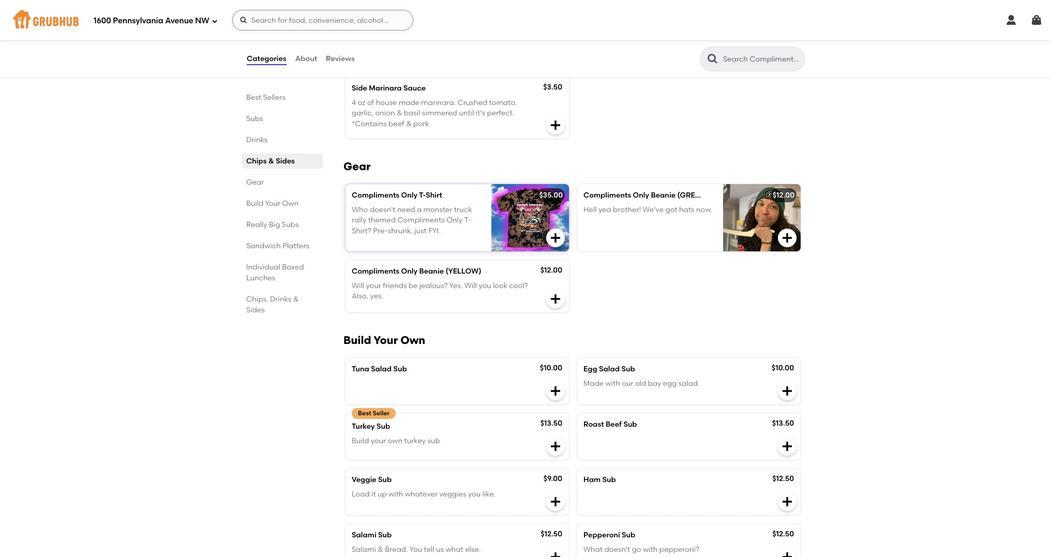 Task type: vqa. For each thing, say whether or not it's contained in the screenshot.
The Days
no



Task type: locate. For each thing, give the bounding box(es) containing it.
with up fruity
[[688, 22, 702, 31]]

sub right beef
[[624, 420, 638, 429]]

$12.50 for $12.50
[[773, 530, 795, 539]]

$12.50 for $9.00
[[773, 475, 795, 483]]

turkey
[[352, 422, 375, 431]]

0 vertical spatial your
[[366, 282, 381, 290]]

svg image for will your friends be jealous? yes. will you look cool? also, yes.
[[550, 293, 562, 305]]

doesn't up themed
[[370, 206, 396, 214]]

gear up who
[[344, 160, 371, 173]]

gear
[[344, 160, 371, 173], [246, 178, 264, 187]]

0 vertical spatial gear
[[344, 160, 371, 173]]

1 vertical spatial own
[[401, 334, 426, 347]]

0 horizontal spatial own
[[282, 199, 299, 208]]

pork
[[414, 119, 429, 128]]

of inside set of two mini cannolis.  filled with vanilla cream & dipped in fruity pebbles.
[[596, 22, 603, 31]]

4
[[352, 98, 356, 107]]

your down turkey sub at the left bottom of the page
[[371, 437, 386, 446]]

1 vertical spatial build your own
[[344, 334, 426, 347]]

drinks up chips
[[246, 136, 268, 144]]

made
[[399, 98, 420, 107]]

t- up "monster"
[[419, 191, 426, 200]]

doesn't
[[370, 206, 396, 214], [605, 546, 631, 554]]

categories
[[247, 54, 287, 63]]

marinara.
[[422, 98, 456, 107]]

only up need
[[401, 191, 418, 200]]

1 horizontal spatial t-
[[465, 216, 471, 225]]

sides inside tab
[[276, 157, 295, 166]]

tomato,
[[489, 98, 517, 107]]

0 vertical spatial doesn't
[[370, 206, 396, 214]]

fyi.
[[429, 227, 441, 235]]

your for build
[[371, 437, 386, 446]]

best sellers
[[246, 93, 286, 102]]

bread.
[[385, 546, 408, 554]]

oz for pack
[[361, 22, 368, 31]]

0 horizontal spatial build your own
[[246, 199, 299, 208]]

1 horizontal spatial build your own
[[344, 334, 426, 347]]

salami for salami sub
[[352, 531, 377, 540]]

1 vertical spatial beanie
[[419, 267, 444, 276]]

build
[[246, 199, 264, 208], [344, 334, 371, 347], [352, 437, 369, 446]]

best seller
[[358, 410, 390, 417]]

0 vertical spatial best
[[246, 93, 261, 102]]

& down mini
[[633, 33, 639, 42]]

own
[[282, 199, 299, 208], [401, 334, 426, 347]]

pepperoni?
[[660, 546, 700, 554]]

build your own turkey sub
[[352, 437, 440, 446]]

compliments only t-shirt image
[[492, 184, 569, 252]]

will
[[352, 282, 364, 290], [465, 282, 477, 290]]

a inside 15 oz pack of berger cookies.  a baltimore classic. white cake cookies topped with a pile of fudge.
[[466, 33, 470, 42]]

1 horizontal spatial drinks
[[270, 295, 292, 304]]

Search Compliments Only search field
[[723, 54, 802, 64]]

pebbles.
[[584, 43, 614, 52]]

t-
[[419, 191, 426, 200], [465, 216, 471, 225]]

compliments up friends
[[352, 267, 400, 276]]

doesn't down pepperoni sub
[[605, 546, 631, 554]]

$35.00
[[540, 191, 563, 200]]

your inside will your friends be jealous? yes. will you look cool? also, yes.
[[366, 282, 381, 290]]

you left "look" on the left bottom of page
[[479, 282, 492, 290]]

Search for food, convenience, alcohol... search field
[[232, 10, 413, 31]]

compliments up just
[[398, 216, 445, 225]]

oz
[[361, 22, 368, 31], [358, 98, 366, 107]]

0 vertical spatial build
[[246, 199, 264, 208]]

egg
[[584, 365, 598, 374]]

pennsylvania
[[113, 16, 163, 25]]

crushed
[[458, 98, 488, 107]]

build your own up tuna salad sub
[[344, 334, 426, 347]]

sub right ham
[[603, 476, 616, 484]]

0 horizontal spatial your
[[265, 199, 281, 208]]

your up really big subs
[[265, 199, 281, 208]]

only down truck
[[447, 216, 463, 225]]

reviews button
[[326, 40, 355, 78]]

basil
[[404, 109, 421, 118]]

a right need
[[417, 206, 422, 214]]

of right pile
[[486, 33, 493, 42]]

veggies
[[440, 490, 467, 499]]

beanie
[[651, 191, 676, 200], [419, 267, 444, 276]]

veggie
[[352, 476, 377, 484]]

1 vertical spatial oz
[[358, 98, 366, 107]]

1 vertical spatial you
[[468, 490, 481, 499]]

1 vertical spatial sides
[[246, 306, 265, 315]]

with right the up
[[389, 490, 404, 499]]

own down gear tab at the top left of page
[[282, 199, 299, 208]]

sub down seller
[[377, 422, 390, 431]]

only inside who doesn't need a monster truck rally themed compliments only t- shirt? pre-shrunk, just fyi.
[[447, 216, 463, 225]]

& down individual boxed lunches tab
[[293, 295, 299, 304]]

about
[[295, 54, 317, 63]]

compliments inside who doesn't need a monster truck rally themed compliments only t- shirt? pre-shrunk, just fyi.
[[398, 216, 445, 225]]

you left 'like.'
[[468, 490, 481, 499]]

1 horizontal spatial gear
[[344, 160, 371, 173]]

svg image for hell yea brother!  we've got hats now.
[[782, 232, 794, 244]]

sub right the tuna
[[394, 365, 407, 374]]

1 vertical spatial salami
[[352, 546, 376, 554]]

0 horizontal spatial sides
[[246, 306, 265, 315]]

salami down salami sub
[[352, 546, 376, 554]]

1 horizontal spatial berger
[[398, 22, 422, 31]]

with
[[688, 22, 702, 31], [449, 33, 464, 42], [606, 379, 621, 388], [389, 490, 404, 499], [643, 546, 658, 554]]

of right set
[[596, 22, 603, 31]]

filled
[[669, 22, 686, 31]]

with down a
[[449, 33, 464, 42]]

your up yes.
[[366, 282, 381, 290]]

of
[[390, 22, 397, 31], [596, 22, 603, 31], [486, 33, 493, 42], [367, 98, 374, 107]]

house
[[376, 98, 397, 107]]

a left pile
[[466, 33, 470, 42]]

of inside 4 oz of house made marinara.  crushed tomato, garlic, onion & basil simmered until it's perfect. *contains beef & pork
[[367, 98, 374, 107]]

15 oz pack of berger cookies.  a baltimore classic. white cake cookies topped with a pile of fudge.
[[352, 22, 523, 42]]

pepperoni
[[584, 531, 621, 540]]

1 horizontal spatial will
[[465, 282, 477, 290]]

only
[[401, 191, 418, 200], [633, 191, 650, 200], [447, 216, 463, 225], [401, 267, 418, 276]]

lunches
[[246, 274, 276, 283]]

salad
[[371, 365, 392, 374], [599, 365, 620, 374]]

1600
[[94, 16, 111, 25]]

svg image
[[1006, 14, 1018, 26], [1031, 14, 1044, 26], [212, 18, 218, 24], [782, 49, 794, 61], [782, 385, 794, 397], [550, 440, 562, 453], [782, 496, 794, 508], [550, 551, 562, 557]]

1 horizontal spatial best
[[358, 410, 371, 417]]

svg image for load it up with whatever veggies you like.
[[550, 496, 562, 508]]

best inside tab
[[246, 93, 261, 102]]

1 horizontal spatial salad
[[599, 365, 620, 374]]

0 vertical spatial salami
[[352, 531, 377, 540]]

doesn't for what
[[605, 546, 631, 554]]

1 vertical spatial berger
[[398, 22, 422, 31]]

0 vertical spatial drinks
[[246, 136, 268, 144]]

t- down truck
[[465, 216, 471, 225]]

0 vertical spatial own
[[282, 199, 299, 208]]

cream
[[608, 33, 632, 42]]

& right chips
[[269, 157, 274, 166]]

1 $10.00 from the left
[[540, 364, 563, 373]]

turkey sub
[[352, 422, 390, 431]]

2 $10.00 from the left
[[772, 364, 795, 373]]

doesn't for who
[[370, 206, 396, 214]]

brother!
[[613, 206, 641, 214]]

build up really
[[246, 199, 264, 208]]

& inside chips, drinks & sides
[[293, 295, 299, 304]]

oz right 15
[[361, 22, 368, 31]]

0 vertical spatial t-
[[419, 191, 426, 200]]

compliments up yea
[[584, 191, 632, 200]]

& down basil
[[406, 119, 412, 128]]

2 salami from the top
[[352, 546, 376, 554]]

(green)
[[678, 191, 708, 200]]

1 vertical spatial drinks
[[270, 295, 292, 304]]

0 horizontal spatial will
[[352, 282, 364, 290]]

best sellers tab
[[246, 92, 319, 103]]

1 vertical spatial subs
[[282, 221, 299, 229]]

build your own tab
[[246, 198, 319, 209]]

0 horizontal spatial a
[[417, 206, 422, 214]]

1 horizontal spatial $10.00
[[772, 364, 795, 373]]

who
[[352, 206, 368, 214]]

beanie up the got
[[651, 191, 676, 200]]

you
[[479, 282, 492, 290], [468, 490, 481, 499]]

compliments for friends
[[352, 267, 400, 276]]

a inside who doesn't need a monster truck rally themed compliments only t- shirt? pre-shrunk, just fyi.
[[417, 206, 422, 214]]

0 vertical spatial sides
[[276, 157, 295, 166]]

1 vertical spatial best
[[358, 410, 371, 417]]

oz inside 4 oz of house made marinara.  crushed tomato, garlic, onion & basil simmered until it's perfect. *contains beef & pork
[[358, 98, 366, 107]]

beef
[[606, 420, 622, 429]]

salami down 'load' at the left bottom of the page
[[352, 531, 377, 540]]

salad for egg
[[599, 365, 620, 374]]

0 horizontal spatial drinks
[[246, 136, 268, 144]]

1 vertical spatial t-
[[465, 216, 471, 225]]

sides down chips,
[[246, 306, 265, 315]]

else.
[[465, 546, 481, 554]]

gear down chips
[[246, 178, 264, 187]]

subs down best sellers
[[246, 114, 263, 123]]

beanie up jealous?
[[419, 267, 444, 276]]

& inside set of two mini cannolis.  filled with vanilla cream & dipped in fruity pebbles.
[[633, 33, 639, 42]]

subs right big
[[282, 221, 299, 229]]

1 will from the left
[[352, 282, 364, 290]]

1 vertical spatial a
[[417, 206, 422, 214]]

svg image for what doesn't go with pepperoni?
[[782, 551, 794, 557]]

0 vertical spatial berger
[[352, 8, 376, 16]]

yea
[[599, 206, 612, 214]]

pack
[[370, 22, 388, 31]]

salad right the tuna
[[371, 365, 392, 374]]

build your own up really big subs
[[246, 199, 299, 208]]

chips, drinks & sides tab
[[246, 294, 319, 316]]

cookies
[[393, 33, 420, 42]]

it's
[[476, 109, 486, 118]]

nw
[[195, 16, 209, 25]]

1 vertical spatial gear
[[246, 178, 264, 187]]

build your own
[[246, 199, 299, 208], [344, 334, 426, 347]]

0 horizontal spatial best
[[246, 93, 261, 102]]

1 vertical spatial doesn't
[[605, 546, 631, 554]]

you
[[410, 546, 422, 554]]

0 horizontal spatial salad
[[371, 365, 392, 374]]

up
[[378, 490, 387, 499]]

salad.
[[679, 379, 700, 388]]

sides down drinks "tab"
[[276, 157, 295, 166]]

of up garlic,
[[367, 98, 374, 107]]

0 horizontal spatial beanie
[[419, 267, 444, 276]]

beanie for got
[[651, 191, 676, 200]]

0 vertical spatial you
[[479, 282, 492, 290]]

only up be
[[401, 267, 418, 276]]

best for best sellers
[[246, 93, 261, 102]]

1 $13.50 from the left
[[541, 419, 563, 428]]

build down turkey
[[352, 437, 369, 446]]

ham sub
[[584, 476, 616, 484]]

1 horizontal spatial beanie
[[651, 191, 676, 200]]

chips,
[[246, 295, 268, 304]]

own up tuna salad sub
[[401, 334, 426, 347]]

1 salami from the top
[[352, 531, 377, 540]]

t- inside who doesn't need a monster truck rally themed compliments only t- shirt? pre-shrunk, just fyi.
[[465, 216, 471, 225]]

build inside build your own tab
[[246, 199, 264, 208]]

oz for of
[[358, 98, 366, 107]]

0 horizontal spatial $10.00
[[540, 364, 563, 373]]

0 horizontal spatial subs
[[246, 114, 263, 123]]

perfect.
[[487, 109, 515, 118]]

pile
[[472, 33, 485, 42]]

compliments
[[352, 191, 400, 200], [584, 191, 632, 200], [398, 216, 445, 225], [352, 267, 400, 276]]

2 salad from the left
[[599, 365, 620, 374]]

compliments up who
[[352, 191, 400, 200]]

what doesn't go with pepperoni?
[[584, 546, 700, 554]]

berger up 15
[[352, 8, 376, 16]]

about button
[[295, 40, 318, 78]]

only for (yellow)
[[401, 267, 418, 276]]

avenue
[[165, 16, 193, 25]]

build up the tuna
[[344, 334, 371, 347]]

svg image for 4 oz of house made marinara.  crushed tomato, garlic, onion & basil simmered until it's perfect. *contains beef & pork
[[550, 119, 562, 131]]

sub up 'bread.'
[[378, 531, 392, 540]]

oz inside 15 oz pack of berger cookies.  a baltimore classic. white cake cookies topped with a pile of fudge.
[[361, 22, 368, 31]]

berger up cookies
[[398, 22, 422, 31]]

drinks right chips,
[[270, 295, 292, 304]]

$10.00
[[540, 364, 563, 373], [772, 364, 795, 373]]

1 salad from the left
[[371, 365, 392, 374]]

sandwich
[[246, 242, 281, 251]]

we've
[[643, 206, 664, 214]]

0 vertical spatial your
[[265, 199, 281, 208]]

categories button
[[246, 40, 287, 78]]

1 horizontal spatial doesn't
[[605, 546, 631, 554]]

& left 'bread.'
[[378, 546, 383, 554]]

15
[[352, 22, 359, 31]]

0 horizontal spatial t-
[[419, 191, 426, 200]]

1 horizontal spatial own
[[401, 334, 426, 347]]

own inside tab
[[282, 199, 299, 208]]

doesn't inside who doesn't need a monster truck rally themed compliments only t- shirt? pre-shrunk, just fyi.
[[370, 206, 396, 214]]

0 horizontal spatial gear
[[246, 178, 264, 187]]

0 horizontal spatial doesn't
[[370, 206, 396, 214]]

*contains
[[352, 119, 387, 128]]

svg image
[[239, 16, 248, 24], [550, 119, 562, 131], [550, 232, 562, 244], [782, 232, 794, 244], [550, 293, 562, 305], [550, 385, 562, 397], [782, 440, 794, 453], [550, 496, 562, 508], [782, 551, 794, 557]]

1 horizontal spatial your
[[374, 334, 398, 347]]

oz right 4
[[358, 98, 366, 107]]

build your own inside tab
[[246, 199, 299, 208]]

0 horizontal spatial $12.00
[[541, 266, 563, 275]]

1 vertical spatial your
[[371, 437, 386, 446]]

beanie for jealous?
[[419, 267, 444, 276]]

really big subs tab
[[246, 219, 319, 230]]

yes.
[[450, 282, 463, 290]]

best left the sellers on the left
[[246, 93, 261, 102]]

0 vertical spatial oz
[[361, 22, 368, 31]]

1 horizontal spatial $13.50
[[773, 419, 795, 428]]

1 vertical spatial $12.00
[[541, 266, 563, 275]]

marinara
[[369, 84, 402, 93]]

drinks tab
[[246, 135, 319, 145]]

best up turkey
[[358, 410, 371, 417]]

will right yes.
[[465, 282, 477, 290]]

sellers
[[263, 93, 286, 102]]

0 horizontal spatial $13.50
[[541, 419, 563, 428]]

2 $13.50 from the left
[[773, 419, 795, 428]]

0 vertical spatial a
[[466, 33, 470, 42]]

salad right egg
[[599, 365, 620, 374]]

your up tuna salad sub
[[374, 334, 398, 347]]

only up hell yea brother!  we've got hats now.
[[633, 191, 650, 200]]

your inside build your own tab
[[265, 199, 281, 208]]

your
[[366, 282, 381, 290], [371, 437, 386, 446]]

0 vertical spatial build your own
[[246, 199, 299, 208]]

svg image inside main navigation navigation
[[239, 16, 248, 24]]

will up also,
[[352, 282, 364, 290]]

0 vertical spatial beanie
[[651, 191, 676, 200]]

1 horizontal spatial a
[[466, 33, 470, 42]]

what
[[446, 546, 464, 554]]

compliments for need
[[352, 191, 400, 200]]

1 horizontal spatial sides
[[276, 157, 295, 166]]

0 vertical spatial $12.00
[[773, 191, 795, 200]]



Task type: describe. For each thing, give the bounding box(es) containing it.
2 will from the left
[[465, 282, 477, 290]]

jealous?
[[420, 282, 448, 290]]

1 vertical spatial your
[[374, 334, 398, 347]]

topped
[[422, 33, 447, 42]]

drinks inside "tab"
[[246, 136, 268, 144]]

our
[[622, 379, 634, 388]]

of right pack
[[390, 22, 397, 31]]

1 horizontal spatial $12.00
[[773, 191, 795, 200]]

ham
[[584, 476, 601, 484]]

simmered
[[422, 109, 457, 118]]

salami sub
[[352, 531, 392, 540]]

0 vertical spatial subs
[[246, 114, 263, 123]]

sub up the up
[[378, 476, 392, 484]]

now.
[[697, 206, 713, 214]]

only for shirt
[[401, 191, 418, 200]]

fruity
[[675, 33, 693, 42]]

1 horizontal spatial subs
[[282, 221, 299, 229]]

bay
[[648, 379, 662, 388]]

egg salad sub
[[584, 365, 635, 374]]

only for (green)
[[633, 191, 650, 200]]

made
[[584, 379, 604, 388]]

classic.
[[498, 22, 523, 31]]

main navigation navigation
[[0, 0, 1052, 40]]

drinks inside chips, drinks & sides
[[270, 295, 292, 304]]

1 vertical spatial build
[[344, 334, 371, 347]]

gear inside gear tab
[[246, 178, 264, 187]]

dipped
[[640, 33, 666, 42]]

shirt
[[426, 191, 443, 200]]

just
[[415, 227, 427, 235]]

load it up with whatever veggies you like.
[[352, 490, 496, 499]]

yes.
[[370, 292, 384, 301]]

hats
[[680, 206, 695, 214]]

turkey
[[404, 437, 426, 446]]

need
[[398, 206, 415, 214]]

two
[[605, 22, 618, 31]]

& inside tab
[[269, 157, 274, 166]]

sandwich platters tab
[[246, 241, 319, 252]]

with inside set of two mini cannolis.  filled with vanilla cream & dipped in fruity pebbles.
[[688, 22, 702, 31]]

rally
[[352, 216, 367, 225]]

who doesn't need a monster truck rally themed compliments only t- shirt? pre-shrunk, just fyi.
[[352, 206, 472, 235]]

will your friends be jealous? yes. will you look cool? also, yes.
[[352, 282, 528, 301]]

salami for salami & bread.  you tell us what else.
[[352, 546, 376, 554]]

chips, drinks & sides
[[246, 295, 299, 315]]

truck
[[454, 206, 472, 214]]

with left our
[[606, 379, 621, 388]]

compliments for brother!
[[584, 191, 632, 200]]

compliments only t-shirt
[[352, 191, 443, 200]]

gear tab
[[246, 177, 319, 188]]

cool?
[[510, 282, 528, 290]]

$9.00
[[544, 475, 563, 483]]

berger inside 15 oz pack of berger cookies.  a baltimore classic. white cake cookies topped with a pile of fudge.
[[398, 22, 422, 31]]

sandwich platters
[[246, 242, 310, 251]]

baltimore
[[462, 22, 496, 31]]

roast beef sub
[[584, 420, 638, 429]]

themed
[[368, 216, 396, 225]]

until
[[459, 109, 474, 118]]

salad for tuna
[[371, 365, 392, 374]]

$3.50
[[544, 83, 563, 92]]

individual boxed lunches
[[246, 263, 304, 283]]

boxed
[[282, 263, 304, 272]]

hell
[[584, 206, 597, 214]]

svg image for who doesn't need a monster truck rally themed compliments only t- shirt? pre-shrunk, just fyi.
[[550, 232, 562, 244]]

individual
[[246, 263, 281, 272]]

compliments only beanie (green) image
[[724, 184, 801, 252]]

hell yea brother!  we've got hats now.
[[584, 206, 713, 214]]

monster
[[424, 206, 453, 214]]

0 horizontal spatial berger
[[352, 8, 376, 16]]

white
[[352, 33, 373, 42]]

chips & sides tab
[[246, 156, 319, 167]]

sides inside chips, drinks & sides
[[246, 306, 265, 315]]

fruity pebble cannolis image
[[724, 1, 801, 68]]

own
[[388, 437, 403, 446]]

berger cookies- large
[[352, 8, 432, 16]]

search icon image
[[707, 53, 719, 65]]

pepperoni sub
[[584, 531, 636, 540]]

onion
[[376, 109, 395, 118]]

with inside 15 oz pack of berger cookies.  a baltimore classic. white cake cookies topped with a pile of fudge.
[[449, 33, 464, 42]]

vanilla
[[584, 33, 607, 42]]

shrunk,
[[388, 227, 413, 235]]

sub up go
[[622, 531, 636, 540]]

in
[[667, 33, 674, 42]]

& up beef on the top left
[[397, 109, 402, 118]]

individual boxed lunches tab
[[246, 262, 319, 284]]

like.
[[483, 490, 496, 499]]

look
[[493, 282, 508, 290]]

(yellow)
[[446, 267, 482, 276]]

friends
[[383, 282, 407, 290]]

side marinara sauce
[[352, 84, 426, 93]]

load
[[352, 490, 370, 499]]

tuna
[[352, 365, 369, 374]]

large
[[411, 8, 432, 16]]

platters
[[283, 242, 310, 251]]

us
[[436, 546, 444, 554]]

you inside will your friends be jealous? yes. will you look cool? also, yes.
[[479, 282, 492, 290]]

seller
[[373, 410, 390, 417]]

pre-
[[373, 227, 388, 235]]

with right go
[[643, 546, 658, 554]]

set
[[584, 22, 594, 31]]

sub up our
[[622, 365, 635, 374]]

what
[[584, 546, 603, 554]]

your for will
[[366, 282, 381, 290]]

egg
[[663, 379, 677, 388]]

roast
[[584, 420, 604, 429]]

got
[[666, 206, 678, 214]]

reviews
[[326, 54, 355, 63]]

chips
[[246, 157, 267, 166]]

2 vertical spatial build
[[352, 437, 369, 446]]

salami & bread.  you tell us what else.
[[352, 546, 481, 554]]

4 oz of house made marinara.  crushed tomato, garlic, onion & basil simmered until it's perfect. *contains beef & pork
[[352, 98, 517, 128]]

best for best seller
[[358, 410, 371, 417]]

subs tab
[[246, 113, 319, 124]]



